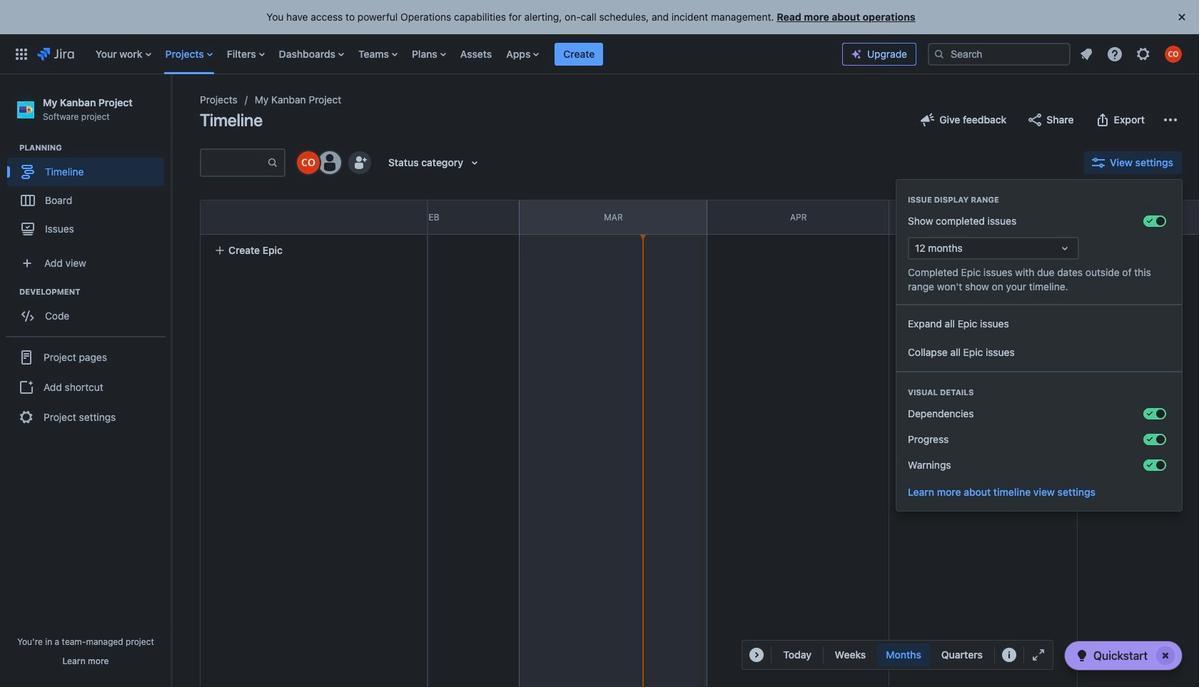 Task type: vqa. For each thing, say whether or not it's contained in the screenshot.
Add people icon
yes



Task type: describe. For each thing, give the bounding box(es) containing it.
check image
[[1074, 648, 1091, 665]]

appswitcher icon image
[[13, 45, 30, 62]]

dismiss image
[[1174, 9, 1191, 26]]

planning image
[[2, 139, 19, 157]]

row group inside timeline grid
[[200, 200, 427, 235]]

sidebar element
[[0, 74, 171, 688]]

1 horizontal spatial list
[[1074, 41, 1191, 67]]

settings image
[[1136, 45, 1153, 62]]

issue display range group
[[897, 180, 1183, 304]]

add people image
[[351, 154, 369, 171]]

row inside row group
[[201, 201, 427, 235]]

help image
[[1107, 45, 1124, 62]]

primary element
[[9, 34, 843, 74]]

search image
[[934, 48, 946, 60]]

notifications image
[[1079, 45, 1096, 62]]

visual details group
[[897, 371, 1183, 486]]

enter full screen image
[[1031, 647, 1048, 664]]

your profile and settings image
[[1166, 45, 1183, 62]]

dismiss quickstart image
[[1155, 645, 1178, 668]]



Task type: locate. For each thing, give the bounding box(es) containing it.
Search field
[[929, 42, 1071, 65]]

jira image
[[37, 45, 74, 62], [37, 45, 74, 62]]

open image
[[1057, 240, 1074, 257]]

group
[[7, 142, 171, 248], [7, 287, 171, 335], [897, 304, 1183, 371], [6, 337, 166, 438], [827, 644, 992, 667]]

column header
[[156, 201, 344, 234]]

None search field
[[929, 42, 1071, 65]]

development image
[[2, 284, 19, 301]]

export icon image
[[1095, 111, 1112, 129]]

timeline grid
[[156, 200, 1200, 688]]

column header inside timeline grid
[[156, 201, 344, 234]]

row group
[[200, 200, 427, 235]]

heading
[[19, 142, 171, 154], [897, 194, 1183, 206], [19, 287, 171, 298], [897, 387, 1183, 399]]

list item
[[555, 34, 604, 74]]

Search timeline text field
[[201, 150, 267, 176]]

sidebar navigation image
[[156, 91, 187, 120]]

0 horizontal spatial list
[[88, 34, 843, 74]]

banner
[[0, 34, 1200, 74]]

list
[[88, 34, 843, 74], [1074, 41, 1191, 67]]

row
[[201, 201, 427, 235]]



